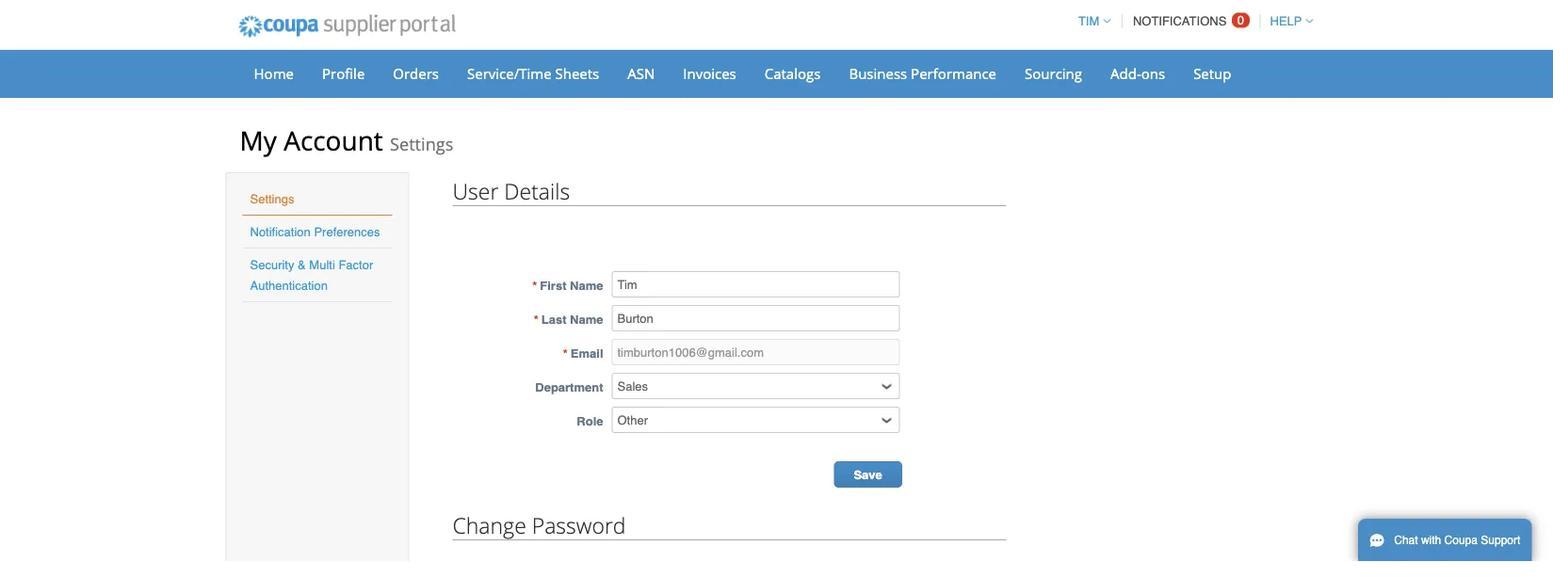 Task type: locate. For each thing, give the bounding box(es) containing it.
name
[[570, 278, 603, 293], [570, 312, 603, 326]]

coupa
[[1445, 534, 1478, 547]]

settings down orders link
[[390, 132, 454, 156]]

service/time sheets link
[[455, 59, 612, 88]]

name for * last name
[[570, 312, 603, 326]]

1 vertical spatial name
[[570, 312, 603, 326]]

preferences
[[314, 225, 380, 239]]

None text field
[[612, 305, 900, 332]]

* email
[[563, 346, 603, 360]]

coupa supplier portal image
[[226, 3, 468, 50]]

authentication
[[250, 278, 328, 293]]

* left email
[[563, 346, 568, 360]]

user
[[453, 176, 499, 205]]

security & multi factor authentication
[[250, 258, 373, 293]]

name right last
[[570, 312, 603, 326]]

invoices
[[683, 64, 736, 83]]

details
[[504, 176, 570, 205]]

1 vertical spatial settings
[[250, 192, 294, 206]]

1 name from the top
[[570, 278, 603, 293]]

chat with coupa support button
[[1358, 519, 1532, 562]]

setup link
[[1181, 59, 1244, 88]]

* left 'first'
[[532, 278, 537, 293]]

navigation
[[1070, 3, 1314, 40]]

orders link
[[381, 59, 451, 88]]

* left last
[[534, 312, 539, 326]]

save button
[[834, 462, 902, 488]]

user details
[[453, 176, 570, 205]]

home
[[254, 64, 294, 83]]

2 vertical spatial *
[[563, 346, 568, 360]]

None text field
[[612, 271, 900, 298], [612, 339, 900, 366], [612, 271, 900, 298], [612, 339, 900, 366]]

last
[[541, 312, 567, 326]]

1 vertical spatial *
[[534, 312, 539, 326]]

notification preferences
[[250, 225, 380, 239]]

notification preferences link
[[250, 225, 380, 239]]

department
[[535, 380, 603, 394]]

1 horizontal spatial settings
[[390, 132, 454, 156]]

asn
[[628, 64, 655, 83]]

tim
[[1079, 14, 1100, 28]]

settings link
[[250, 192, 294, 206]]

0 vertical spatial settings
[[390, 132, 454, 156]]

add-
[[1111, 64, 1141, 83]]

asn link
[[615, 59, 667, 88]]

catalogs link
[[752, 59, 833, 88]]

with
[[1421, 534, 1442, 547]]

0 vertical spatial *
[[532, 278, 537, 293]]

sourcing
[[1025, 64, 1082, 83]]

settings up notification
[[250, 192, 294, 206]]

save
[[854, 468, 883, 482]]

change
[[453, 511, 526, 540]]

factor
[[339, 258, 373, 272]]

2 name from the top
[[570, 312, 603, 326]]

*
[[532, 278, 537, 293], [534, 312, 539, 326], [563, 346, 568, 360]]

business performance
[[849, 64, 997, 83]]

0 vertical spatial name
[[570, 278, 603, 293]]

* for * first name
[[532, 278, 537, 293]]

business performance link
[[837, 59, 1009, 88]]

settings inside my account settings
[[390, 132, 454, 156]]

add-ons
[[1111, 64, 1165, 83]]

settings
[[390, 132, 454, 156], [250, 192, 294, 206]]

name for * first name
[[570, 278, 603, 293]]

name right 'first'
[[570, 278, 603, 293]]



Task type: describe. For each thing, give the bounding box(es) containing it.
sheets
[[555, 64, 599, 83]]

help
[[1270, 14, 1302, 28]]

role
[[577, 414, 603, 428]]

sourcing link
[[1013, 59, 1095, 88]]

catalogs
[[765, 64, 821, 83]]

navigation containing notifications 0
[[1070, 3, 1314, 40]]

performance
[[911, 64, 997, 83]]

my
[[240, 122, 277, 158]]

chat with coupa support
[[1394, 534, 1521, 547]]

profile link
[[310, 59, 377, 88]]

add-ons link
[[1098, 59, 1178, 88]]

first
[[540, 278, 567, 293]]

invoices link
[[671, 59, 749, 88]]

chat
[[1394, 534, 1418, 547]]

setup
[[1194, 64, 1232, 83]]

email
[[571, 346, 603, 360]]

business
[[849, 64, 907, 83]]

notification
[[250, 225, 311, 239]]

my account settings
[[240, 122, 454, 158]]

notifications 0
[[1133, 13, 1244, 28]]

&
[[298, 258, 306, 272]]

account
[[284, 122, 383, 158]]

profile
[[322, 64, 365, 83]]

service/time
[[467, 64, 552, 83]]

service/time sheets
[[467, 64, 599, 83]]

tim link
[[1070, 14, 1111, 28]]

multi
[[309, 258, 335, 272]]

0
[[1238, 13, 1244, 27]]

* first name
[[532, 278, 603, 293]]

ons
[[1141, 64, 1165, 83]]

help link
[[1262, 14, 1314, 28]]

security & multi factor authentication link
[[250, 258, 373, 293]]

security
[[250, 258, 294, 272]]

orders
[[393, 64, 439, 83]]

password
[[532, 511, 626, 540]]

* for * last name
[[534, 312, 539, 326]]

home link
[[242, 59, 306, 88]]

* for * email
[[563, 346, 568, 360]]

0 horizontal spatial settings
[[250, 192, 294, 206]]

change password
[[453, 511, 626, 540]]

* last name
[[534, 312, 603, 326]]

notifications
[[1133, 14, 1227, 28]]

support
[[1481, 534, 1521, 547]]



Task type: vqa. For each thing, say whether or not it's contained in the screenshot.
a to the right
no



